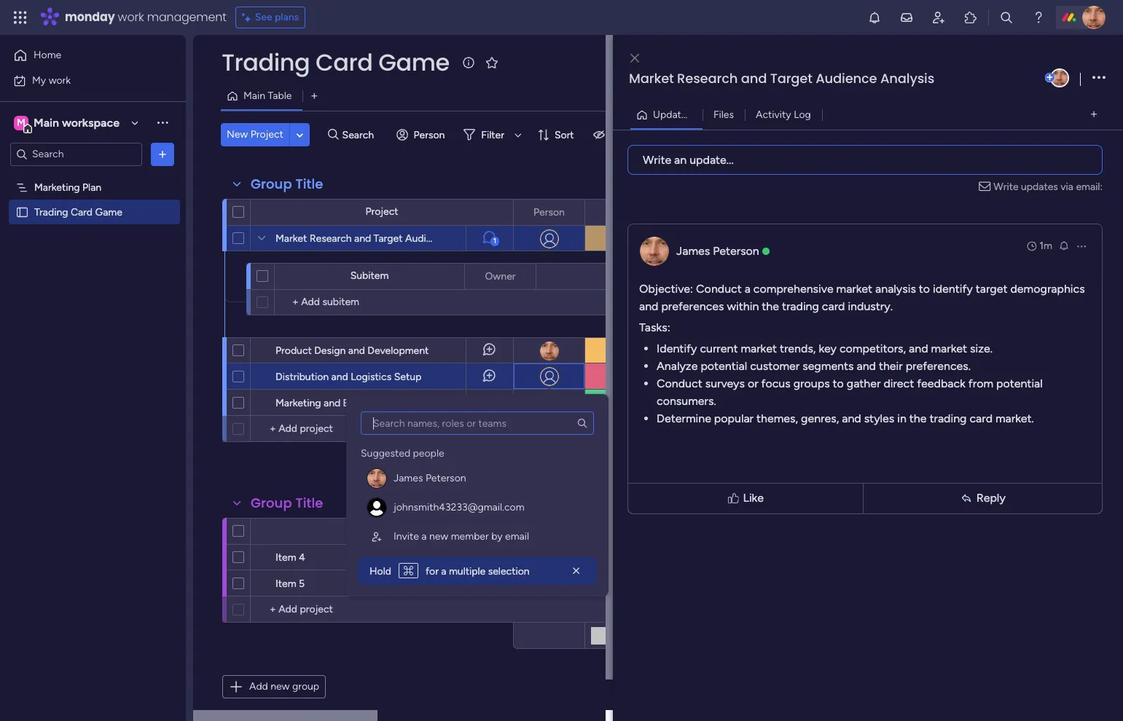 Task type: vqa. For each thing, say whether or not it's contained in the screenshot.
Search field
yes



Task type: describe. For each thing, give the bounding box(es) containing it.
by
[[492, 531, 503, 543]]

1 horizontal spatial james
[[677, 244, 710, 258]]

plans
[[275, 11, 299, 23]]

research inside field
[[677, 69, 738, 87]]

suggested
[[361, 448, 411, 460]]

customer
[[750, 359, 800, 373]]

0 vertical spatial to
[[919, 282, 930, 296]]

invite
[[394, 531, 419, 543]]

target inside field
[[770, 69, 813, 87]]

popular
[[714, 412, 754, 425]]

and up tasks:
[[639, 299, 659, 313]]

james peterson image
[[1051, 69, 1070, 87]]

m
[[17, 116, 25, 129]]

write for write an update...
[[643, 153, 672, 167]]

1 vertical spatial market research and target audience analysis
[[276, 233, 488, 245]]

see plans button
[[235, 7, 306, 28]]

and inside field
[[741, 69, 767, 87]]

1 group from the top
[[251, 175, 292, 193]]

1 horizontal spatial trading card game
[[222, 46, 450, 79]]

johnsmith43233@gmail.com
[[394, 502, 525, 514]]

and up + add project text box
[[324, 397, 341, 410]]

marketing for marketing and branding campaign
[[276, 397, 321, 410]]

for a multiple selection
[[423, 566, 530, 578]]

filter
[[481, 129, 505, 141]]

card inside list box
[[71, 206, 93, 218]]

list box containing marketing plan
[[0, 172, 186, 421]]

1 vertical spatial target
[[374, 233, 403, 245]]

1 vertical spatial audience
[[405, 233, 449, 245]]

table
[[268, 90, 292, 102]]

for
[[426, 566, 439, 578]]

dapulse addbtn image
[[1046, 73, 1055, 82]]

trading inside list box
[[34, 206, 68, 218]]

close image inside dialog
[[569, 564, 584, 579]]

1 inside 1 button
[[494, 237, 497, 246]]

1 vertical spatial card
[[970, 412, 993, 425]]

2 group title from the top
[[251, 494, 323, 513]]

2 vertical spatial options image
[[1076, 240, 1088, 252]]

an
[[675, 153, 687, 167]]

main table
[[244, 90, 292, 102]]

new project
[[227, 128, 284, 141]]

1 vertical spatial conduct
[[657, 377, 703, 390]]

current
[[700, 342, 738, 355]]

activity
[[756, 108, 792, 121]]

main workspace
[[34, 116, 120, 129]]

Market Research and Target Audience Analysis field
[[626, 69, 1043, 88]]

inbox image
[[900, 10, 914, 25]]

2 on from the top
[[646, 345, 658, 357]]

1 horizontal spatial trading
[[930, 412, 967, 425]]

styles
[[865, 412, 895, 425]]

new project button
[[221, 123, 289, 147]]

multiple
[[449, 566, 486, 578]]

size.
[[970, 342, 993, 355]]

list box inside dialog
[[358, 412, 597, 552]]

person button
[[390, 123, 454, 147]]

logistics
[[351, 371, 392, 384]]

updates / 1
[[653, 108, 705, 121]]

identify
[[657, 342, 697, 355]]

my work
[[32, 74, 71, 86]]

v2 search image
[[328, 127, 339, 143]]

filter button
[[458, 123, 527, 147]]

1 group title from the top
[[251, 175, 323, 193]]

work for monday
[[118, 9, 144, 26]]

workspace image
[[14, 115, 28, 131]]

see plans
[[255, 11, 299, 23]]

0 vertical spatial trading
[[782, 299, 819, 313]]

sort
[[555, 129, 574, 141]]

via
[[1061, 180, 1074, 193]]

surveys
[[706, 377, 745, 390]]

2 group from the top
[[251, 494, 292, 513]]

my work button
[[9, 69, 157, 92]]

0 horizontal spatial market
[[741, 342, 777, 355]]

reply
[[977, 491, 1006, 505]]

analysis
[[876, 282, 916, 296]]

comprehensive
[[754, 282, 834, 296]]

workspace options image
[[155, 115, 170, 130]]

0 horizontal spatial market
[[276, 233, 307, 245]]

Search for content search field
[[361, 412, 594, 435]]

0 vertical spatial card
[[316, 46, 373, 79]]

marketing for marketing plan
[[34, 181, 80, 194]]

1 button
[[466, 225, 513, 252]]

person for 2nd person field from the top of the page
[[534, 525, 565, 538]]

design
[[314, 345, 346, 357]]

branding
[[343, 397, 384, 410]]

product
[[276, 345, 312, 357]]

0 horizontal spatial card
[[822, 299, 845, 313]]

groups
[[794, 377, 830, 390]]

preferences.
[[906, 359, 971, 373]]

work for my
[[49, 74, 71, 86]]

segments
[[803, 359, 854, 373]]

dialog containing suggested people
[[346, 394, 609, 597]]

key
[[819, 342, 837, 355]]

envelope o image
[[979, 179, 994, 194]]

show board description image
[[460, 55, 477, 70]]

setup
[[394, 371, 422, 384]]

write updates via email:
[[994, 180, 1103, 193]]

public board image
[[15, 205, 29, 219]]

1 on from the top
[[646, 233, 658, 245]]

2 horizontal spatial market
[[931, 342, 968, 355]]

write an update...
[[643, 153, 734, 167]]

identify
[[933, 282, 973, 296]]

4
[[299, 552, 305, 564]]

marketing and branding campaign
[[276, 397, 433, 410]]

0 vertical spatial potential
[[701, 359, 748, 373]]

files
[[714, 108, 734, 121]]

arrow down image
[[510, 126, 527, 144]]

log
[[794, 108, 811, 121]]

1 horizontal spatial market
[[837, 282, 873, 296]]

within
[[727, 299, 759, 313]]

objective: conduct a comprehensive market analysis to identify target demographics and preferences within the trading card industry. tasks: identify current market trends, key competitors, and market size. analyze potential customer segments and their preferences. conduct surveys or focus groups to gather direct feedback from potential consumers. determine popular themes, genres, and styles in the trading card market.
[[639, 282, 1085, 425]]

monday work management
[[65, 9, 227, 26]]

gather
[[847, 377, 881, 390]]

item for item 4
[[276, 552, 296, 564]]

reply button
[[867, 487, 1100, 511]]

new
[[227, 128, 248, 141]]

2 working from the top
[[606, 345, 644, 357]]

industry.
[[848, 299, 893, 313]]

[object object] element containing james peterson
[[361, 464, 594, 494]]

Owner field
[[482, 269, 520, 285]]

0 horizontal spatial research
[[310, 233, 352, 245]]

genres,
[[801, 412, 839, 425]]

2 person field from the top
[[530, 524, 569, 540]]

group
[[292, 681, 319, 693]]

2 group title field from the top
[[247, 494, 327, 513]]

1 vertical spatial analysis
[[451, 233, 488, 245]]

0 horizontal spatial game
[[95, 206, 122, 218]]

james peterson image
[[1083, 6, 1106, 29]]

marketing plan
[[34, 181, 101, 194]]

james peterson link
[[677, 244, 760, 258]]

1 horizontal spatial peterson
[[713, 244, 760, 258]]

my
[[32, 74, 46, 86]]

1 vertical spatial trading card game
[[34, 206, 122, 218]]

suggested people row
[[361, 441, 444, 462]]

a for for a multiple selection
[[441, 566, 447, 578]]

like button
[[631, 477, 861, 521]]

invite members image
[[932, 10, 946, 25]]

0 horizontal spatial options image
[[155, 147, 170, 162]]

2 title from the top
[[296, 494, 323, 513]]

target
[[976, 282, 1008, 296]]

1 horizontal spatial james peterson
[[677, 244, 760, 258]]

their
[[879, 359, 903, 373]]

2 vertical spatial project
[[366, 525, 399, 537]]

/
[[694, 108, 698, 121]]



Task type: locate. For each thing, give the bounding box(es) containing it.
1 horizontal spatial market research and target audience analysis
[[629, 69, 935, 87]]

0 vertical spatial working
[[606, 233, 644, 245]]

analysis up owner
[[451, 233, 488, 245]]

1 group title field from the top
[[247, 175, 327, 194]]

1 vertical spatial work
[[49, 74, 71, 86]]

and
[[741, 69, 767, 87], [354, 233, 371, 245], [639, 299, 659, 313], [909, 342, 929, 355], [348, 345, 365, 357], [857, 359, 876, 373], [331, 371, 348, 384], [324, 397, 341, 410], [842, 412, 862, 425]]

suggested people
[[361, 448, 444, 460]]

a inside objective: conduct a comprehensive market analysis to identify target demographics and preferences within the trading card industry. tasks: identify current market trends, key competitors, and market size. analyze potential customer segments and their preferences. conduct surveys or focus groups to gather direct feedback from potential consumers. determine popular themes, genres, and styles in the trading card market.
[[745, 282, 751, 296]]

group title field down 'angle down' "icon" on the top of the page
[[247, 175, 327, 194]]

home button
[[9, 44, 157, 67]]

2 [object object] element from the top
[[361, 494, 594, 523]]

marketing inside list box
[[34, 181, 80, 194]]

1 horizontal spatial list box
[[358, 412, 597, 552]]

research up subitem
[[310, 233, 352, 245]]

0 vertical spatial conduct
[[696, 282, 742, 296]]

1 title from the top
[[296, 175, 323, 193]]

write left the an
[[643, 153, 672, 167]]

alert containing hold
[[358, 558, 597, 585]]

1 horizontal spatial the
[[910, 412, 927, 425]]

activity log button
[[745, 103, 822, 127]]

1 right the /
[[701, 108, 705, 121]]

item 5
[[276, 578, 305, 591]]

1 vertical spatial marketing
[[276, 397, 321, 410]]

0 vertical spatial the
[[762, 299, 779, 313]]

1 vertical spatial project
[[366, 206, 399, 218]]

owner
[[485, 270, 516, 283]]

item left 4
[[276, 552, 296, 564]]

0 horizontal spatial james
[[394, 472, 423, 485]]

group title
[[251, 175, 323, 193], [251, 494, 323, 513]]

1 [object object] element from the top
[[361, 464, 594, 494]]

analyze
[[657, 359, 698, 373]]

+ Add project text field
[[258, 602, 376, 619]]

write for write updates via email:
[[994, 180, 1019, 193]]

add new group
[[249, 681, 319, 693]]

0 vertical spatial group
[[251, 175, 292, 193]]

1 vertical spatial market
[[276, 233, 307, 245]]

1 vertical spatial close image
[[569, 564, 584, 579]]

title up 4
[[296, 494, 323, 513]]

1 horizontal spatial a
[[441, 566, 447, 578]]

0 vertical spatial market
[[629, 69, 674, 87]]

2 it from the top
[[660, 345, 666, 357]]

workspace
[[62, 116, 120, 129]]

list box
[[0, 172, 186, 421], [358, 412, 597, 552]]

on up objective:
[[646, 233, 658, 245]]

2 horizontal spatial a
[[745, 282, 751, 296]]

files button
[[703, 103, 745, 127]]

0 vertical spatial analysis
[[881, 69, 935, 87]]

working up objective:
[[606, 233, 644, 245]]

peterson down the people
[[426, 472, 466, 485]]

objective:
[[639, 282, 694, 296]]

1 up owner
[[494, 237, 497, 246]]

it up objective:
[[660, 233, 666, 245]]

None search field
[[361, 412, 594, 435]]

options image right reminder icon
[[1076, 240, 1088, 252]]

updates
[[653, 108, 692, 121]]

people
[[413, 448, 444, 460]]

1 working from the top
[[606, 233, 644, 245]]

a right for
[[441, 566, 447, 578]]

trends,
[[780, 342, 816, 355]]

1 vertical spatial research
[[310, 233, 352, 245]]

1 vertical spatial group
[[251, 494, 292, 513]]

market up customer
[[741, 342, 777, 355]]

marketing
[[34, 181, 80, 194], [276, 397, 321, 410]]

market.
[[996, 412, 1035, 425]]

working
[[606, 233, 644, 245], [606, 345, 644, 357]]

1 vertical spatial potential
[[997, 377, 1043, 390]]

0 horizontal spatial write
[[643, 153, 672, 167]]

and down design
[[331, 371, 348, 384]]

trading card game down marketing plan
[[34, 206, 122, 218]]

selection
[[488, 566, 530, 578]]

tasks:
[[639, 320, 671, 334]]

0 vertical spatial options image
[[1093, 68, 1106, 88]]

research
[[677, 69, 738, 87], [310, 233, 352, 245]]

1 item from the top
[[276, 552, 296, 564]]

0 vertical spatial james
[[677, 244, 710, 258]]

workspace selection element
[[14, 114, 122, 133]]

analysis
[[881, 69, 935, 87], [451, 233, 488, 245]]

card
[[822, 299, 845, 313], [970, 412, 993, 425]]

item for item 5
[[276, 578, 296, 591]]

write inside button
[[643, 153, 672, 167]]

analysis inside field
[[881, 69, 935, 87]]

demographics
[[1011, 282, 1085, 296]]

options image down the workspace options image
[[155, 147, 170, 162]]

options image up add view icon
[[1093, 68, 1106, 88]]

1 person field from the top
[[530, 205, 569, 221]]

trading
[[782, 299, 819, 313], [930, 412, 967, 425]]

1
[[701, 108, 705, 121], [494, 237, 497, 246]]

0 vertical spatial new
[[429, 531, 449, 543]]

1 vertical spatial the
[[910, 412, 927, 425]]

1 vertical spatial person
[[534, 206, 565, 218]]

apps image
[[964, 10, 978, 25]]

feedback
[[917, 377, 966, 390]]

[object object] element up johnsmith43233@gmail.com at bottom
[[361, 464, 594, 494]]

potential
[[701, 359, 748, 373], [997, 377, 1043, 390]]

1 vertical spatial card
[[71, 206, 93, 218]]

options image
[[1093, 68, 1106, 88], [155, 147, 170, 162], [1076, 240, 1088, 252]]

updates / 1 button
[[631, 103, 705, 127]]

1 horizontal spatial close image
[[631, 53, 639, 64]]

and left styles
[[842, 412, 862, 425]]

0 horizontal spatial main
[[34, 116, 59, 129]]

reminder image
[[1059, 240, 1070, 251]]

project right 'new'
[[251, 128, 284, 141]]

1 vertical spatial group title field
[[247, 494, 327, 513]]

1 vertical spatial to
[[833, 377, 844, 390]]

marketing down distribution
[[276, 397, 321, 410]]

help image
[[1032, 10, 1046, 25]]

1 vertical spatial a
[[422, 531, 427, 543]]

market research and target audience analysis up subitem
[[276, 233, 488, 245]]

market up industry.
[[837, 282, 873, 296]]

home
[[34, 49, 61, 61]]

dialog
[[346, 394, 609, 597]]

card down plan
[[71, 206, 93, 218]]

0 vertical spatial it
[[660, 233, 666, 245]]

main inside workspace selection element
[[34, 116, 59, 129]]

james peterson
[[677, 244, 760, 258], [394, 472, 466, 485]]

0 horizontal spatial trading card game
[[34, 206, 122, 218]]

group title field up item 4
[[247, 494, 327, 513]]

0 horizontal spatial market research and target audience analysis
[[276, 233, 488, 245]]

0 horizontal spatial analysis
[[451, 233, 488, 245]]

0 vertical spatial james peterson
[[677, 244, 760, 258]]

close image up updates / 1 button
[[631, 53, 639, 64]]

+ Add project text field
[[258, 421, 376, 438]]

on down tasks:
[[646, 345, 658, 357]]

0 horizontal spatial 1
[[494, 237, 497, 246]]

group
[[251, 175, 292, 193], [251, 494, 292, 513]]

write an update... button
[[628, 145, 1103, 175]]

0 horizontal spatial trading
[[782, 299, 819, 313]]

Search in workspace field
[[31, 146, 122, 163]]

1 horizontal spatial market
[[629, 69, 674, 87]]

new inside button
[[271, 681, 290, 693]]

angle down image
[[296, 129, 303, 140]]

peterson up within
[[713, 244, 760, 258]]

management
[[147, 9, 227, 26]]

a right invite
[[422, 531, 427, 543]]

work right monday
[[118, 9, 144, 26]]

and up subitem
[[354, 233, 371, 245]]

+ Add subitem text field
[[282, 294, 399, 311]]

project inside new project button
[[251, 128, 284, 141]]

new inside list box
[[429, 531, 449, 543]]

0 horizontal spatial list box
[[0, 172, 186, 421]]

james peterson up preferences
[[677, 244, 760, 258]]

alert
[[358, 558, 597, 585]]

add view image
[[312, 91, 318, 102]]

member
[[451, 531, 489, 543]]

see
[[255, 11, 272, 23]]

audience left 1 button
[[405, 233, 449, 245]]

focus
[[762, 377, 791, 390]]

option
[[0, 174, 186, 177]]

james down suggested people at the bottom left
[[394, 472, 423, 485]]

new
[[429, 531, 449, 543], [271, 681, 290, 693]]

and right design
[[348, 345, 365, 357]]

Person field
[[530, 205, 569, 221], [530, 524, 569, 540]]

and up preferences.
[[909, 342, 929, 355]]

1 vertical spatial person field
[[530, 524, 569, 540]]

target up activity log
[[770, 69, 813, 87]]

trading card game up add view image
[[222, 46, 450, 79]]

tree grid containing suggested people
[[361, 441, 594, 552]]

0 horizontal spatial trading
[[34, 206, 68, 218]]

group title up item 4
[[251, 494, 323, 513]]

0 vertical spatial a
[[745, 282, 751, 296]]

search everything image
[[1000, 10, 1014, 25]]

tree grid
[[361, 441, 594, 552]]

1m link
[[1027, 239, 1053, 253]]

1m
[[1040, 240, 1053, 252]]

notifications image
[[868, 10, 882, 25]]

write left updates
[[994, 180, 1019, 193]]

consumers.
[[657, 394, 717, 408]]

potential up surveys
[[701, 359, 748, 373]]

none search field inside list box
[[361, 412, 594, 435]]

1 vertical spatial write
[[994, 180, 1019, 193]]

0 vertical spatial person field
[[530, 205, 569, 221]]

1 horizontal spatial work
[[118, 9, 144, 26]]

add to favorites image
[[485, 55, 499, 70]]

hold
[[370, 566, 394, 578]]

and up gather
[[857, 359, 876, 373]]

1 vertical spatial james peterson
[[394, 472, 466, 485]]

it up analyze
[[660, 345, 666, 357]]

alert inside dialog
[[358, 558, 597, 585]]

trading up "main table"
[[222, 46, 310, 79]]

from
[[969, 377, 994, 390]]

search image
[[577, 418, 588, 429]]

to down segments
[[833, 377, 844, 390]]

1 vertical spatial trading
[[930, 412, 967, 425]]

working on it up dapulse drag 2 image
[[606, 345, 666, 357]]

development
[[368, 345, 429, 357]]

potential up market. in the right bottom of the page
[[997, 377, 1043, 390]]

[object object] element up for a multiple selection
[[361, 523, 594, 552]]

game left show board description image on the top left of the page
[[379, 46, 450, 79]]

item left 5
[[276, 578, 296, 591]]

activity log
[[756, 108, 811, 121]]

card up add view image
[[316, 46, 373, 79]]

card left industry.
[[822, 299, 845, 313]]

0 vertical spatial title
[[296, 175, 323, 193]]

peterson inside list box
[[426, 472, 466, 485]]

to left identify at the top of page
[[919, 282, 930, 296]]

Search field
[[339, 125, 382, 145]]

invite a new member by email
[[394, 531, 529, 543]]

updates
[[1022, 180, 1059, 193]]

main for main table
[[244, 90, 265, 102]]

preferences
[[662, 299, 724, 313]]

tree grid inside list box
[[361, 441, 594, 552]]

project up subitem
[[366, 206, 399, 218]]

1 vertical spatial on
[[646, 345, 658, 357]]

work right my
[[49, 74, 71, 86]]

trading down "comprehensive"
[[782, 299, 819, 313]]

0 horizontal spatial card
[[71, 206, 93, 218]]

trading down feedback
[[930, 412, 967, 425]]

2 working on it from the top
[[606, 345, 666, 357]]

james up objective:
[[677, 244, 710, 258]]

add view image
[[1091, 109, 1097, 120]]

close image right selection
[[569, 564, 584, 579]]

1 horizontal spatial 1
[[701, 108, 705, 121]]

1 horizontal spatial card
[[316, 46, 373, 79]]

update...
[[690, 153, 734, 167]]

1 horizontal spatial write
[[994, 180, 1019, 193]]

0 horizontal spatial marketing
[[34, 181, 80, 194]]

0 vertical spatial trading
[[222, 46, 310, 79]]

game down plan
[[95, 206, 122, 218]]

group down new project button
[[251, 175, 292, 193]]

research up the /
[[677, 69, 738, 87]]

conduct down analyze
[[657, 377, 703, 390]]

working on it up objective:
[[606, 233, 666, 245]]

0 vertical spatial 1
[[701, 108, 705, 121]]

james peterson down the people
[[394, 472, 466, 485]]

0 vertical spatial marketing
[[34, 181, 80, 194]]

new right the add
[[271, 681, 290, 693]]

0 vertical spatial group title field
[[247, 175, 327, 194]]

work inside button
[[49, 74, 71, 86]]

3 [object object] element from the top
[[361, 523, 594, 552]]

the
[[762, 299, 779, 313], [910, 412, 927, 425]]

add
[[249, 681, 268, 693]]

1 horizontal spatial card
[[970, 412, 993, 425]]

0 vertical spatial game
[[379, 46, 450, 79]]

working up dapulse drag 2 image
[[606, 345, 644, 357]]

new left member
[[429, 531, 449, 543]]

[object object] element up member
[[361, 494, 594, 523]]

dapulse drag 2 image
[[615, 362, 620, 379]]

2 item from the top
[[276, 578, 296, 591]]

1 horizontal spatial potential
[[997, 377, 1043, 390]]

market inside field
[[629, 69, 674, 87]]

james
[[677, 244, 710, 258], [394, 472, 423, 485]]

email
[[505, 531, 529, 543]]

james peterson inside list box
[[394, 472, 466, 485]]

0 vertical spatial audience
[[816, 69, 878, 87]]

2 horizontal spatial options image
[[1093, 68, 1106, 88]]

[object object] element
[[361, 464, 594, 494], [361, 494, 594, 523], [361, 523, 594, 552]]

and up activity
[[741, 69, 767, 87]]

card
[[316, 46, 373, 79], [71, 206, 93, 218]]

person inside popup button
[[414, 129, 445, 141]]

campaign
[[386, 397, 433, 410]]

write
[[643, 153, 672, 167], [994, 180, 1019, 193]]

target up subitem
[[374, 233, 403, 245]]

the right within
[[762, 299, 779, 313]]

0 vertical spatial trading card game
[[222, 46, 450, 79]]

trading right public board image
[[34, 206, 68, 218]]

main left table
[[244, 90, 265, 102]]

conduct up within
[[696, 282, 742, 296]]

distribution and logistics setup
[[276, 371, 422, 384]]

0 vertical spatial work
[[118, 9, 144, 26]]

1 working on it from the top
[[606, 233, 666, 245]]

marketing left plan
[[34, 181, 80, 194]]

1 vertical spatial options image
[[155, 147, 170, 162]]

direct
[[884, 377, 915, 390]]

0 horizontal spatial james peterson
[[394, 472, 466, 485]]

group up item 4
[[251, 494, 292, 513]]

[object object] element containing johnsmith43233@gmail.com
[[361, 494, 594, 523]]

0 vertical spatial group title
[[251, 175, 323, 193]]

1 vertical spatial james
[[394, 472, 423, 485]]

product design and development
[[276, 345, 429, 357]]

themes,
[[757, 412, 798, 425]]

audience
[[816, 69, 878, 87], [405, 233, 449, 245]]

market research and target audience analysis up activity log
[[629, 69, 935, 87]]

card left market. in the right bottom of the page
[[970, 412, 993, 425]]

subitem
[[350, 270, 389, 282]]

1 it from the top
[[660, 233, 666, 245]]

main right workspace icon
[[34, 116, 59, 129]]

person for 2nd person field from the bottom of the page
[[534, 206, 565, 218]]

sort button
[[531, 123, 583, 147]]

item 4
[[276, 552, 305, 564]]

market research and target audience analysis inside field
[[629, 69, 935, 87]]

audience down notifications icon
[[816, 69, 878, 87]]

0 vertical spatial main
[[244, 90, 265, 102]]

a for invite a new member by email
[[422, 531, 427, 543]]

1 horizontal spatial new
[[429, 531, 449, 543]]

[object object] element containing invite a new member by email
[[361, 523, 594, 552]]

1 vertical spatial item
[[276, 578, 296, 591]]

project up hold at the left of the page
[[366, 525, 399, 537]]

0 vertical spatial person
[[414, 129, 445, 141]]

main table button
[[221, 85, 303, 108]]

0 horizontal spatial peterson
[[426, 472, 466, 485]]

the right the "in"
[[910, 412, 927, 425]]

0 horizontal spatial potential
[[701, 359, 748, 373]]

list box containing suggested people
[[358, 412, 597, 552]]

Group Title field
[[247, 175, 327, 194], [247, 494, 327, 513]]

game
[[379, 46, 450, 79], [95, 206, 122, 218]]

0 vertical spatial close image
[[631, 53, 639, 64]]

a up within
[[745, 282, 751, 296]]

group title down 'angle down' "icon" on the top of the page
[[251, 175, 323, 193]]

title down 'angle down' "icon" on the top of the page
[[296, 175, 323, 193]]

1 vertical spatial it
[[660, 345, 666, 357]]

hidden columns image
[[587, 128, 611, 142]]

1 vertical spatial group title
[[251, 494, 323, 513]]

plan
[[82, 181, 101, 194]]

main for main workspace
[[34, 116, 59, 129]]

⌘
[[404, 566, 414, 578]]

0 vertical spatial item
[[276, 552, 296, 564]]

1 horizontal spatial main
[[244, 90, 265, 102]]

analysis down inbox icon
[[881, 69, 935, 87]]

0 horizontal spatial new
[[271, 681, 290, 693]]

0 horizontal spatial to
[[833, 377, 844, 390]]

competitors,
[[840, 342, 906, 355]]

select product image
[[13, 10, 28, 25]]

1 inside updates / 1 button
[[701, 108, 705, 121]]

trading
[[222, 46, 310, 79], [34, 206, 68, 218]]

close image
[[631, 53, 639, 64], [569, 564, 584, 579]]

project
[[251, 128, 284, 141], [366, 206, 399, 218], [366, 525, 399, 537]]

1 horizontal spatial trading
[[222, 46, 310, 79]]

audience inside market research and target audience analysis field
[[816, 69, 878, 87]]

market up preferences.
[[931, 342, 968, 355]]

it
[[660, 233, 666, 245], [660, 345, 666, 357]]

Trading Card Game field
[[218, 46, 453, 79]]

0 horizontal spatial the
[[762, 299, 779, 313]]

0 vertical spatial working on it
[[606, 233, 666, 245]]

target
[[770, 69, 813, 87], [374, 233, 403, 245]]

main inside button
[[244, 90, 265, 102]]



